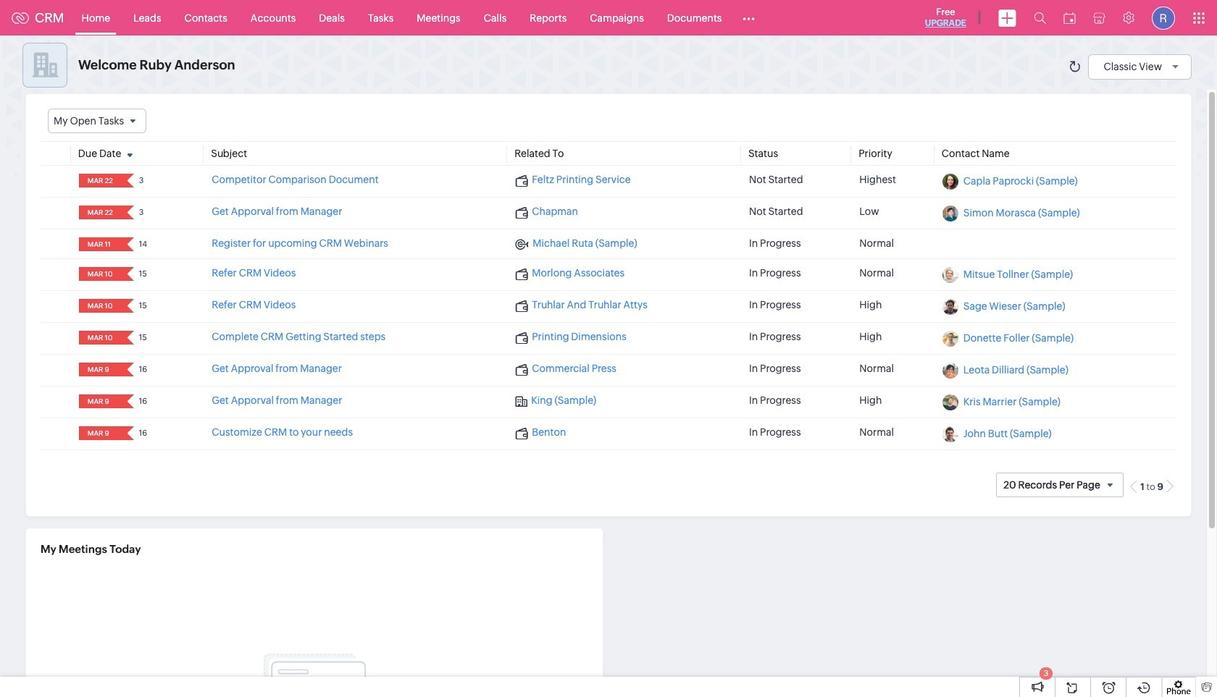 Task type: vqa. For each thing, say whether or not it's contained in the screenshot.
the REVENUE associated with REVENUE TARGET - THIS YEAR
no



Task type: describe. For each thing, give the bounding box(es) containing it.
Other Modules field
[[734, 6, 765, 29]]

create menu element
[[990, 0, 1025, 35]]



Task type: locate. For each thing, give the bounding box(es) containing it.
calendar image
[[1064, 12, 1076, 24]]

None field
[[48, 109, 147, 133], [83, 174, 117, 188], [83, 206, 117, 220], [83, 238, 117, 252], [83, 268, 117, 281], [83, 299, 117, 313], [83, 331, 117, 345], [83, 363, 117, 377], [83, 395, 117, 409], [83, 427, 117, 441], [48, 109, 147, 133], [83, 174, 117, 188], [83, 206, 117, 220], [83, 238, 117, 252], [83, 268, 117, 281], [83, 299, 117, 313], [83, 331, 117, 345], [83, 363, 117, 377], [83, 395, 117, 409], [83, 427, 117, 441]]

create menu image
[[999, 9, 1017, 26]]

profile image
[[1152, 6, 1175, 29]]

logo image
[[12, 12, 29, 24]]

search element
[[1025, 0, 1055, 36]]

search image
[[1034, 12, 1046, 24]]

profile element
[[1144, 0, 1184, 35]]



